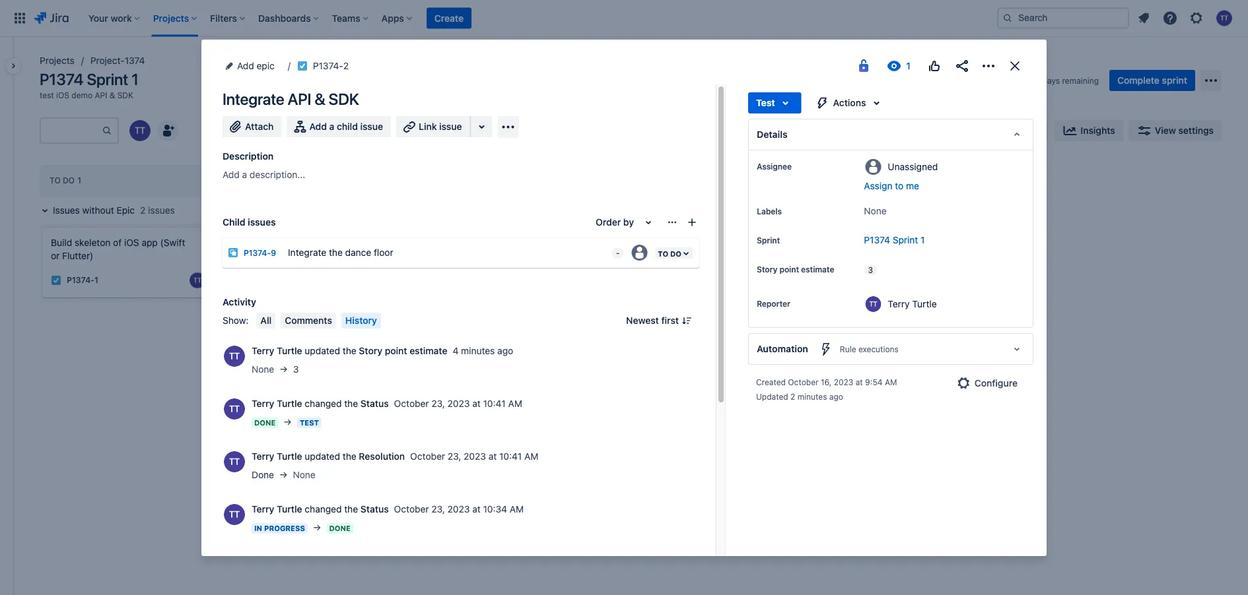 Task type: locate. For each thing, give the bounding box(es) containing it.
0 horizontal spatial 1
[[94, 276, 98, 285]]

status up the resolution
[[361, 399, 389, 409]]

1 vertical spatial in progress
[[254, 525, 305, 533]]

add down the description
[[223, 169, 240, 180]]

p1374- for the topmost p1374-2 link
[[313, 60, 343, 71]]

add left epic
[[237, 60, 254, 71]]

1 updated from the top
[[305, 346, 340, 357]]

2 horizontal spatial sprint
[[893, 235, 918, 246]]

projects
[[40, 55, 74, 66]]

1 horizontal spatial sdk
[[329, 90, 359, 108]]

p1374 inside integrate api & sdk dialog
[[864, 235, 890, 246]]

sprint down 'labels'
[[757, 236, 780, 245]]

1 horizontal spatial point
[[780, 265, 799, 274]]

the for terry turtle changed the status october 23, 2023 at 10:41 am
[[344, 399, 358, 409]]

assignee
[[757, 162, 792, 171]]

turtle
[[912, 299, 937, 309], [277, 346, 302, 357], [277, 399, 302, 409], [277, 451, 302, 462], [277, 504, 302, 515]]

actions button
[[807, 92, 892, 114]]

p1374-2
[[313, 60, 349, 71], [625, 263, 658, 272]]

story
[[757, 265, 778, 274], [359, 346, 382, 357]]

order
[[596, 217, 621, 228]]

p1374-2 link up add a child issue button at the top left of page
[[313, 58, 349, 74]]

1 vertical spatial a
[[242, 169, 247, 180]]

assign to me button
[[864, 180, 1020, 193]]

0 vertical spatial done
[[254, 419, 276, 428]]

in progress up updated the at bottom
[[254, 525, 305, 533]]

1 inside integrate api & sdk dialog
[[921, 235, 925, 246]]

integrate api & sdk dialog
[[201, 40, 1047, 596]]

2023 right the 16,
[[834, 378, 853, 387]]

link
[[419, 121, 437, 132]]

p1374-2 link down unassigned image
[[625, 262, 658, 273]]

1 horizontal spatial &
[[315, 90, 325, 108]]

0 vertical spatial minutes
[[461, 346, 495, 357]]

october down the terry turtle updated the resolution october 23, 2023 at 10:41 am
[[394, 504, 429, 515]]

newest first button
[[618, 313, 700, 329]]

add inside 'add epic' popup button
[[237, 60, 254, 71]]

in inside dialog
[[254, 525, 262, 533]]

actions image
[[981, 58, 997, 74]]

2 vertical spatial none
[[293, 470, 316, 481]]

do
[[63, 176, 75, 185]]

0 horizontal spatial issue
[[360, 121, 383, 132]]

0 vertical spatial p1374-2
[[313, 60, 349, 71]]

the left 'dance'
[[329, 247, 343, 258]]

estimate left 4
[[410, 346, 447, 357]]

reporter
[[757, 299, 790, 308]]

terry for terry turtle
[[888, 299, 910, 309]]

progress inside integrate api & sdk dialog
[[264, 525, 305, 533]]

0 horizontal spatial p1374-2
[[313, 60, 349, 71]]

am inside created october 16, 2023 at 9:54 am updated 2 minutes ago
[[885, 378, 897, 387]]

at for terry turtle changed the status october 23, 2023 at 10:41 am
[[472, 399, 481, 409]]

0 horizontal spatial integrate api & sdk
[[223, 90, 359, 108]]

terry for terry turtle changed the status october 23, 2023 at 10:41 am
[[252, 399, 274, 409]]

point right unassigned icon
[[780, 265, 799, 274]]

1 status from the top
[[361, 399, 389, 409]]

test button
[[748, 92, 802, 114]]

0 horizontal spatial test
[[300, 419, 319, 428]]

0 vertical spatial p1374
[[40, 70, 83, 88]]

0 vertical spatial 23,
[[432, 399, 445, 409]]

details element
[[748, 119, 1034, 151]]

1 vertical spatial add
[[309, 121, 327, 132]]

2 horizontal spatial api
[[650, 237, 665, 248]]

a down the description
[[242, 169, 247, 180]]

1 vertical spatial 23,
[[448, 451, 461, 462]]

p1374-2 up add a child issue button at the top left of page
[[313, 60, 349, 71]]

issues up (swift
[[148, 205, 175, 216]]

1 vertical spatial task image
[[610, 262, 620, 273]]

2023 left the 10:34
[[448, 504, 470, 515]]

p1374- inside 'link'
[[67, 276, 94, 285]]

a
[[329, 121, 334, 132], [242, 169, 247, 180]]

0 horizontal spatial task image
[[297, 61, 308, 71]]

task image
[[51, 275, 61, 286]]

1 horizontal spatial ios
[[124, 237, 139, 248]]

0 horizontal spatial a
[[242, 169, 247, 180]]

description...
[[250, 169, 305, 180]]

1 vertical spatial issues
[[248, 217, 276, 228]]

1 horizontal spatial a
[[329, 121, 334, 132]]

status down the resolution
[[361, 504, 389, 515]]

2 updated from the top
[[305, 451, 340, 462]]

am for terry turtle changed the status october 23, 2023 at 10:41 am
[[508, 399, 522, 409]]

3 down comments button
[[293, 364, 299, 375]]

unassigned image
[[748, 259, 764, 275]]

task image down -
[[610, 262, 620, 273]]

1 vertical spatial none
[[252, 364, 274, 375]]

integrate api & sdk down epic
[[223, 90, 359, 108]]

0 horizontal spatial in
[[236, 176, 244, 185]]

unassigned
[[888, 161, 938, 172]]

integrate right 9
[[288, 247, 326, 258]]

october for terry turtle changed the status october 23, 2023 at 10:41 am
[[394, 399, 429, 409]]

insights button
[[1054, 120, 1123, 141]]

issue type: subtask image
[[228, 248, 238, 258]]

add for add a description...
[[223, 169, 240, 180]]

add left "child"
[[309, 121, 327, 132]]

a inside add a child issue button
[[329, 121, 334, 132]]

1 horizontal spatial issue
[[439, 121, 462, 132]]

1 vertical spatial changed
[[305, 504, 342, 515]]

1 vertical spatial in
[[254, 525, 262, 533]]

issue actions image
[[667, 217, 678, 228]]

order by button
[[588, 212, 664, 233]]

child
[[223, 217, 245, 228]]

point
[[780, 265, 799, 274], [385, 346, 407, 357]]

story down history button
[[359, 346, 382, 357]]

1 horizontal spatial in
[[254, 525, 262, 533]]

sdk down create child image
[[676, 237, 695, 248]]

add a child issue button
[[287, 116, 391, 137]]

1 horizontal spatial task image
[[610, 262, 620, 273]]

october for terry turtle updated the resolution october 23, 2023 at 10:41 am
[[410, 451, 445, 462]]

sdk up the add a child issue
[[329, 90, 359, 108]]

0 horizontal spatial sdk
[[117, 90, 133, 100]]

sprint down to at the right top of the page
[[893, 235, 918, 246]]

sdk inside dialog
[[329, 90, 359, 108]]

minutes right 4
[[461, 346, 495, 357]]

2023 inside created october 16, 2023 at 9:54 am updated 2 minutes ago
[[834, 378, 853, 387]]

2023 down 4
[[448, 399, 470, 409]]

unassigned image
[[632, 245, 647, 261]]

Search this board text field
[[41, 119, 102, 143]]

october for terry turtle changed the status october 23, 2023 at 10:34 am
[[394, 504, 429, 515]]

p1374- for p1374-1 'link'
[[67, 276, 94, 285]]

in progress
[[236, 176, 289, 185], [254, 525, 305, 533]]

1 horizontal spatial integrate api & sdk
[[610, 237, 695, 248]]

0 horizontal spatial estimate
[[410, 346, 447, 357]]

issue right "child"
[[360, 121, 383, 132]]

0 vertical spatial add
[[237, 60, 254, 71]]

child
[[337, 121, 358, 132]]

p1374 down assign
[[864, 235, 890, 246]]

the
[[329, 247, 343, 258], [343, 346, 356, 357], [344, 399, 358, 409], [343, 451, 356, 462], [344, 504, 358, 515], [343, 557, 356, 568]]

0 vertical spatial test
[[756, 97, 775, 108]]

1 vertical spatial minutes
[[798, 392, 827, 402]]

1 horizontal spatial minutes
[[798, 392, 827, 402]]

created
[[756, 378, 786, 387]]

0 horizontal spatial p1374-2 link
[[313, 58, 349, 74]]

child issues
[[223, 217, 276, 228]]

2023 up the 10:34
[[464, 451, 486, 462]]

2 vertical spatial updated
[[305, 557, 340, 568]]

october right the resolution
[[410, 451, 445, 462]]

ago down the 16,
[[829, 392, 843, 402]]

turtle for terry turtle changed the status october 23, 2023 at 10:34 am
[[277, 504, 302, 515]]

0 vertical spatial 1
[[131, 70, 139, 88]]

2023 for terry turtle changed the status october 23, 2023 at 10:34 am
[[448, 504, 470, 515]]

terry
[[888, 299, 910, 309], [252, 346, 274, 357], [252, 399, 274, 409], [252, 451, 274, 462], [252, 504, 274, 515]]

test ios demo api & sdk element
[[40, 90, 133, 100]]

1 inside p1374 sprint 1 test ios demo api & sdk
[[131, 70, 139, 88]]

1 horizontal spatial p1374
[[864, 235, 890, 246]]

1 horizontal spatial p1374-2
[[625, 263, 658, 272]]

1 vertical spatial p1374-2 link
[[625, 262, 658, 273]]

p1374 inside p1374 sprint 1 test ios demo api & sdk
[[40, 70, 83, 88]]

1 horizontal spatial 1
[[131, 70, 139, 88]]

test inside test dropdown button
[[756, 97, 775, 108]]

am
[[885, 378, 897, 387], [508, 399, 522, 409], [524, 451, 538, 462], [510, 504, 524, 515]]

terry turtle updated the story point estimate 4 minutes ago
[[252, 346, 513, 357]]

1 down 1374
[[131, 70, 139, 88]]

comments
[[285, 315, 332, 326]]

minutes down the 16,
[[798, 392, 827, 402]]

9
[[271, 249, 276, 258]]

p1374- right task icon
[[67, 276, 94, 285]]

- button
[[607, 240, 625, 261]]

add for add a child issue
[[309, 121, 327, 132]]

0 horizontal spatial p1374
[[40, 70, 83, 88]]

23, for terry turtle changed the status october 23, 2023 at 10:34 am
[[432, 504, 445, 515]]

updated the
[[305, 557, 359, 568]]

23,
[[432, 399, 445, 409], [448, 451, 461, 462], [432, 504, 445, 515]]

p1374- left copy link to issue icon
[[313, 60, 343, 71]]

0 horizontal spatial api
[[95, 90, 107, 100]]

p1374- down unassigned image
[[625, 263, 653, 272]]

ios right test
[[56, 90, 69, 100]]

1 changed from the top
[[305, 399, 342, 409]]

insights image
[[1062, 123, 1078, 139]]

3 down p1374 sprint 1
[[868, 265, 873, 275]]

0 vertical spatial task image
[[297, 61, 308, 71]]

updated for 3
[[305, 346, 340, 357]]

progress up updated the at bottom
[[264, 525, 305, 533]]

2023
[[834, 378, 853, 387], [448, 399, 470, 409], [464, 451, 486, 462], [448, 504, 470, 515]]

create button
[[427, 8, 472, 29]]

the down terry turtle updated the story point estimate 4 minutes ago
[[344, 399, 358, 409]]

1 down assign to me 'button'
[[921, 235, 925, 246]]

1 vertical spatial integrate api & sdk
[[610, 237, 695, 248]]

create banner
[[0, 0, 1248, 37]]

automation element
[[748, 334, 1034, 365]]

issue right link
[[439, 121, 462, 132]]

1 horizontal spatial api
[[288, 90, 311, 108]]

integrate api & sdk
[[223, 90, 359, 108], [610, 237, 695, 248]]

1 horizontal spatial estimate
[[801, 265, 834, 274]]

2 changed from the top
[[305, 504, 342, 515]]

api right the demo
[[95, 90, 107, 100]]

p1374-2 inside integrate api & sdk dialog
[[313, 60, 349, 71]]

0 vertical spatial updated
[[305, 346, 340, 357]]

ios right of
[[124, 237, 139, 248]]

1 vertical spatial test
[[300, 419, 319, 428]]

p1374 for p1374 sprint 1
[[864, 235, 890, 246]]

p1374 down projects link
[[40, 70, 83, 88]]

2 status from the top
[[361, 504, 389, 515]]

0 horizontal spatial &
[[109, 90, 115, 100]]

2 vertical spatial 23,
[[432, 504, 445, 515]]

the left the resolution
[[343, 451, 356, 462]]

jira image
[[34, 10, 69, 26], [34, 10, 69, 26]]

10:41
[[483, 399, 506, 409], [499, 451, 522, 462]]

october up the terry turtle updated the resolution october 23, 2023 at 10:41 am
[[394, 399, 429, 409]]

p1374-2 link
[[313, 58, 349, 74], [625, 262, 658, 273]]

share image
[[954, 58, 970, 74]]

0 horizontal spatial point
[[385, 346, 407, 357]]

in progress down the description
[[236, 176, 289, 185]]

0 horizontal spatial ios
[[56, 90, 69, 100]]

at inside created october 16, 2023 at 9:54 am updated 2 minutes ago
[[856, 378, 863, 387]]

turtle for terry turtle
[[912, 299, 937, 309]]

menu bar
[[254, 313, 384, 329]]

the down history button
[[343, 346, 356, 357]]

2 horizontal spatial 1
[[921, 235, 925, 246]]

add a description...
[[223, 169, 305, 180]]

at
[[856, 378, 863, 387], [472, 399, 481, 409], [489, 451, 497, 462], [472, 504, 481, 515]]

in
[[236, 176, 244, 185], [254, 525, 262, 533]]

api up add a child issue button at the top left of page
[[288, 90, 311, 108]]

0 horizontal spatial issues
[[148, 205, 175, 216]]

& down issue actions image on the right top of page
[[667, 237, 674, 248]]

add inside add a child issue button
[[309, 121, 327, 132]]

0 vertical spatial story
[[757, 265, 778, 274]]

terry turtle
[[888, 299, 937, 309]]

1 issue from the left
[[360, 121, 383, 132]]

2023 for terry turtle changed the status october 23, 2023 at 10:41 am
[[448, 399, 470, 409]]

0 vertical spatial integrate api & sdk
[[223, 90, 359, 108]]

integrate up -
[[610, 237, 648, 248]]

p1374-1
[[67, 276, 98, 285]]

newest first image
[[682, 316, 692, 326]]

0 vertical spatial status
[[361, 399, 389, 409]]

0 vertical spatial estimate
[[801, 265, 834, 274]]

minutes
[[461, 346, 495, 357], [798, 392, 827, 402]]

1 down the 'skeleton'
[[94, 276, 98, 285]]

details
[[757, 129, 788, 140]]

2
[[343, 60, 349, 71], [140, 205, 146, 216], [653, 263, 658, 272], [791, 392, 795, 402]]

sprint inside p1374 sprint 1 test ios demo api & sdk
[[87, 70, 128, 88]]

1 vertical spatial updated
[[305, 451, 340, 462]]

floor
[[374, 247, 393, 258]]

4
[[453, 346, 459, 357]]

complete sprint
[[1117, 75, 1187, 86]]

a left "child"
[[329, 121, 334, 132]]

progress down the description
[[246, 176, 289, 185]]

terry for terry turtle updated the resolution october 23, 2023 at 10:41 am
[[252, 451, 274, 462]]

integrate up attach button in the left top of the page
[[223, 90, 284, 108]]

search image
[[1003, 13, 1013, 23]]

none
[[864, 206, 887, 217], [252, 364, 274, 375], [293, 470, 316, 481]]

integrate api & sdk down issue actions image on the right top of page
[[610, 237, 695, 248]]

assign to me
[[864, 181, 919, 192]]

1 vertical spatial 10:41
[[499, 451, 522, 462]]

1 horizontal spatial p1374-2 link
[[625, 262, 658, 273]]

1 vertical spatial status
[[361, 504, 389, 515]]

2023 for terry turtle updated the resolution october 23, 2023 at 10:41 am
[[464, 451, 486, 462]]

project-
[[90, 55, 125, 66]]

3 left unassigned icon
[[721, 263, 726, 272]]

2 horizontal spatial none
[[864, 206, 887, 217]]

task image right epic
[[297, 61, 308, 71]]

insights
[[1081, 125, 1115, 136]]

0 horizontal spatial sprint
[[87, 70, 128, 88]]

sprint down project-
[[87, 70, 128, 88]]

test
[[756, 97, 775, 108], [300, 419, 319, 428]]

updated
[[305, 346, 340, 357], [305, 451, 340, 462], [305, 557, 340, 568]]

estimate
[[801, 265, 834, 274], [410, 346, 447, 357]]

sdk down project-1374 link
[[117, 90, 133, 100]]

estimate right unassigned icon
[[801, 265, 834, 274]]

close image
[[1007, 58, 1023, 74]]

1
[[131, 70, 139, 88], [921, 235, 925, 246], [94, 276, 98, 285]]

p1374
[[40, 70, 83, 88], [864, 235, 890, 246]]

task image
[[297, 61, 308, 71], [610, 262, 620, 273]]

point up terry turtle changed the status october 23, 2023 at 10:41 am
[[385, 346, 407, 357]]

automation
[[757, 344, 808, 355]]

1 horizontal spatial issues
[[248, 217, 276, 228]]

link issue
[[419, 121, 462, 132]]

0 horizontal spatial ago
[[497, 346, 513, 357]]

to do
[[50, 176, 75, 185]]

2 vertical spatial 1
[[94, 276, 98, 285]]

p1374- for right p1374-2 link
[[625, 263, 653, 272]]

ago right 4
[[497, 346, 513, 357]]

2 vertical spatial add
[[223, 169, 240, 180]]

terry for terry turtle updated the story point estimate 4 minutes ago
[[252, 346, 274, 357]]

0 vertical spatial ios
[[56, 90, 69, 100]]

issues without epic 2 issues
[[53, 205, 175, 216]]

the up updated the at bottom
[[344, 504, 358, 515]]

the for terry turtle changed the status october 23, 2023 at 10:34 am
[[344, 504, 358, 515]]

1 vertical spatial done
[[252, 470, 274, 481]]

rule executions
[[840, 345, 899, 354]]

1 horizontal spatial test
[[756, 97, 775, 108]]

menu bar inside integrate api & sdk dialog
[[254, 313, 384, 329]]

am for terry turtle updated the resolution october 23, 2023 at 10:41 am
[[524, 451, 538, 462]]

0 vertical spatial changed
[[305, 399, 342, 409]]

1 vertical spatial 1
[[921, 235, 925, 246]]

10:41 for terry turtle changed the status october 23, 2023 at 10:41 am
[[483, 399, 506, 409]]

p1374-2 down unassigned image
[[625, 263, 658, 272]]

Search field
[[997, 8, 1129, 29]]

attach button
[[223, 116, 282, 137]]

issues right child on the left of the page
[[248, 217, 276, 228]]

0 vertical spatial 10:41
[[483, 399, 506, 409]]

api right unassigned image
[[650, 237, 665, 248]]

story up the story point estimate pin to top. only you can see pinned fields. image
[[757, 265, 778, 274]]

1 vertical spatial progress
[[264, 525, 305, 533]]

projects link
[[40, 53, 74, 69]]

issues
[[148, 205, 175, 216], [248, 217, 276, 228]]

october inside created october 16, 2023 at 9:54 am updated 2 minutes ago
[[788, 378, 819, 387]]

menu bar containing all
[[254, 313, 384, 329]]

& right the demo
[[109, 90, 115, 100]]

changed for october 23, 2023 at 10:34 am
[[305, 504, 342, 515]]

labels pin to top. only you can see pinned fields. image
[[785, 206, 795, 217]]

& up add a child issue button at the top left of page
[[315, 90, 325, 108]]

1374
[[125, 55, 145, 66]]

resolution
[[359, 451, 405, 462]]

primary element
[[8, 0, 997, 37]]

october left the 16,
[[788, 378, 819, 387]]



Task type: vqa. For each thing, say whether or not it's contained in the screenshot.
the right 1 board dropdown button
no



Task type: describe. For each thing, give the bounding box(es) containing it.
0
[[1035, 76, 1040, 85]]

23, for terry turtle updated the resolution october 23, 2023 at 10:41 am
[[448, 451, 461, 462]]

assign
[[864, 181, 893, 192]]

link web pages and more image
[[474, 119, 490, 135]]

in progress inside integrate api & sdk dialog
[[254, 525, 305, 533]]

days
[[1043, 76, 1060, 85]]

newest first
[[626, 315, 679, 326]]

1 vertical spatial estimate
[[410, 346, 447, 357]]

epic
[[257, 60, 275, 71]]

p1374-9
[[244, 249, 276, 258]]

1 horizontal spatial sprint
[[757, 236, 780, 245]]

sprint
[[1162, 75, 1187, 86]]

sprint for p1374 sprint 1
[[893, 235, 918, 246]]

2 inside created october 16, 2023 at 9:54 am updated 2 minutes ago
[[791, 392, 795, 402]]

p1374- right issue type: subtask icon
[[244, 249, 271, 258]]

ios inside p1374 sprint 1 test ios demo api & sdk
[[56, 90, 69, 100]]

10:34
[[483, 504, 507, 515]]

am for terry turtle changed the status october 23, 2023 at 10:34 am
[[510, 504, 524, 515]]

executions
[[859, 345, 899, 354]]

configure link
[[948, 373, 1026, 394]]

app
[[142, 237, 158, 248]]

16,
[[821, 378, 832, 387]]

api inside dialog
[[288, 90, 311, 108]]

to
[[50, 176, 61, 185]]

1 horizontal spatial none
[[293, 470, 316, 481]]

p1374-9 link
[[244, 249, 276, 258]]

or
[[51, 251, 60, 262]]

sprint for p1374 sprint 1 test ios demo api & sdk
[[87, 70, 128, 88]]

terry turtle changed the status october 23, 2023 at 10:41 am
[[252, 399, 522, 409]]

status for october 23, 2023 at 10:41 am
[[361, 399, 389, 409]]

story point estimate pin to top. only you can see pinned fields. image
[[760, 275, 770, 285]]

sdk inside p1374 sprint 1 test ios demo api & sdk
[[117, 90, 133, 100]]

add people image
[[160, 123, 176, 139]]

10:41 for terry turtle updated the resolution october 23, 2023 at 10:41 am
[[499, 451, 522, 462]]

issues
[[53, 205, 80, 216]]

2 horizontal spatial 3
[[868, 265, 873, 275]]

add a child issue
[[309, 121, 383, 132]]

0 vertical spatial point
[[780, 265, 799, 274]]

test
[[40, 90, 54, 100]]

remaining
[[1062, 76, 1099, 85]]

2 horizontal spatial sdk
[[676, 237, 695, 248]]

integrate the dance floor link
[[283, 240, 607, 266]]

flutter)
[[62, 251, 93, 262]]

link issue button
[[396, 116, 471, 137]]

1 inside 'link'
[[94, 276, 98, 285]]

newest
[[626, 315, 659, 326]]

add app image
[[500, 119, 516, 135]]

configure
[[975, 378, 1018, 389]]

issues inside integrate api & sdk dialog
[[248, 217, 276, 228]]

p1374 sprint 1 link
[[864, 235, 925, 246]]

changed for october 23, 2023 at 10:41 am
[[305, 399, 342, 409]]

updated for none
[[305, 451, 340, 462]]

minutes inside created october 16, 2023 at 9:54 am updated 2 minutes ago
[[798, 392, 827, 402]]

add for add epic
[[237, 60, 254, 71]]

description
[[223, 151, 274, 162]]

a for description...
[[242, 169, 247, 180]]

0 vertical spatial none
[[864, 206, 887, 217]]

2 horizontal spatial integrate
[[610, 237, 648, 248]]

project-1374 link
[[90, 53, 145, 69]]

create
[[434, 13, 464, 23]]

ago inside created october 16, 2023 at 9:54 am updated 2 minutes ago
[[829, 392, 843, 402]]

created october 16, 2023 at 9:54 am updated 2 minutes ago
[[756, 378, 897, 402]]

integrate api & sdk inside dialog
[[223, 90, 359, 108]]

1 for p1374 sprint 1 test ios demo api & sdk
[[131, 70, 139, 88]]

turtle for terry turtle changed the status october 23, 2023 at 10:41 am
[[277, 399, 302, 409]]

by
[[623, 217, 634, 228]]

terry for terry turtle changed the status october 23, 2023 at 10:34 am
[[252, 504, 274, 515]]

at for terry turtle updated the resolution october 23, 2023 at 10:41 am
[[489, 451, 497, 462]]

epic
[[117, 205, 135, 216]]

0 days remaining image
[[1017, 73, 1033, 88]]

1 vertical spatial story
[[359, 346, 382, 357]]

add epic button
[[223, 58, 279, 74]]

terry turtle updated the resolution october 23, 2023 at 10:41 am
[[252, 451, 538, 462]]

1 for p1374 sprint 1
[[921, 235, 925, 246]]

to
[[895, 181, 904, 192]]

9:54
[[865, 378, 883, 387]]

rule
[[840, 345, 856, 354]]

story point estimate
[[757, 265, 834, 274]]

api inside p1374 sprint 1 test ios demo api & sdk
[[95, 90, 107, 100]]

project-1374
[[90, 55, 145, 66]]

actions
[[833, 97, 866, 108]]

history
[[345, 315, 377, 326]]

ios inside build skeleton of ios app (swift or flutter)
[[124, 237, 139, 248]]

a for child
[[329, 121, 334, 132]]

0 vertical spatial p1374-2 link
[[313, 58, 349, 74]]

1 horizontal spatial 3
[[721, 263, 726, 272]]

labels
[[757, 207, 782, 216]]

0 horizontal spatial none
[[252, 364, 274, 375]]

build skeleton of ios app (swift or flutter)
[[51, 237, 185, 262]]

without
[[82, 205, 114, 216]]

1 horizontal spatial story
[[757, 265, 778, 274]]

demo
[[72, 90, 93, 100]]

2 vertical spatial done
[[329, 525, 351, 533]]

turtle for terry turtle updated the resolution october 23, 2023 at 10:41 am
[[277, 451, 302, 462]]

first
[[661, 315, 679, 326]]

the for terry turtle updated the resolution october 23, 2023 at 10:41 am
[[343, 451, 356, 462]]

show:
[[223, 315, 249, 326]]

2 horizontal spatial &
[[667, 237, 674, 248]]

complete sprint button
[[1110, 70, 1195, 91]]

2 issue from the left
[[439, 121, 462, 132]]

history button
[[341, 313, 381, 329]]

23, for terry turtle changed the status october 23, 2023 at 10:41 am
[[432, 399, 445, 409]]

p1374 for p1374 sprint 1 test ios demo api & sdk
[[40, 70, 83, 88]]

the for terry turtle updated the story point estimate 4 minutes ago
[[343, 346, 356, 357]]

create column image
[[787, 168, 803, 184]]

add epic
[[237, 60, 275, 71]]

0 horizontal spatial minutes
[[461, 346, 495, 357]]

status for october 23, 2023 at 10:34 am
[[361, 504, 389, 515]]

integrate the dance floor
[[288, 247, 393, 258]]

comments button
[[281, 313, 336, 329]]

0 vertical spatial ago
[[497, 346, 513, 357]]

to do element
[[50, 176, 84, 185]]

build
[[51, 237, 72, 248]]

0 vertical spatial progress
[[246, 176, 289, 185]]

create child image
[[687, 217, 697, 228]]

0 vertical spatial in progress
[[236, 176, 289, 185]]

the down terry turtle changed the status october 23, 2023 at 10:34 am
[[343, 557, 356, 568]]

p1374 sprint 1 test ios demo api & sdk
[[40, 70, 139, 100]]

& inside dialog
[[315, 90, 325, 108]]

assignee: terry turtle image
[[190, 273, 205, 288]]

activity
[[223, 297, 256, 308]]

dance
[[345, 247, 371, 258]]

attach
[[245, 121, 274, 132]]

p1374-1 link
[[67, 275, 98, 286]]

0 horizontal spatial integrate
[[223, 90, 284, 108]]

all button
[[257, 313, 276, 329]]

0 vertical spatial in
[[236, 176, 244, 185]]

vote options: no one has voted for this issue yet. image
[[927, 58, 942, 74]]

terry turtle image
[[129, 120, 151, 141]]

all
[[260, 315, 272, 326]]

& inside p1374 sprint 1 test ios demo api & sdk
[[109, 90, 115, 100]]

p1374-2 for right p1374-2 link
[[625, 263, 658, 272]]

3 updated from the top
[[305, 557, 340, 568]]

0 vertical spatial issues
[[148, 205, 175, 216]]

order by
[[596, 217, 634, 228]]

updated
[[756, 392, 788, 402]]

0 days remaining
[[1035, 76, 1099, 85]]

turtle for terry turtle updated the story point estimate 4 minutes ago
[[277, 346, 302, 357]]

0 horizontal spatial 3
[[293, 364, 299, 375]]

copy link to issue image
[[346, 60, 357, 71]]

of
[[113, 237, 122, 248]]

(swift
[[160, 237, 185, 248]]

at for terry turtle changed the status october 23, 2023 at 10:34 am
[[472, 504, 481, 515]]

1 horizontal spatial integrate
[[288, 247, 326, 258]]

complete
[[1117, 75, 1160, 86]]

p1374-2 for the topmost p1374-2 link
[[313, 60, 349, 71]]

-
[[616, 249, 620, 258]]



